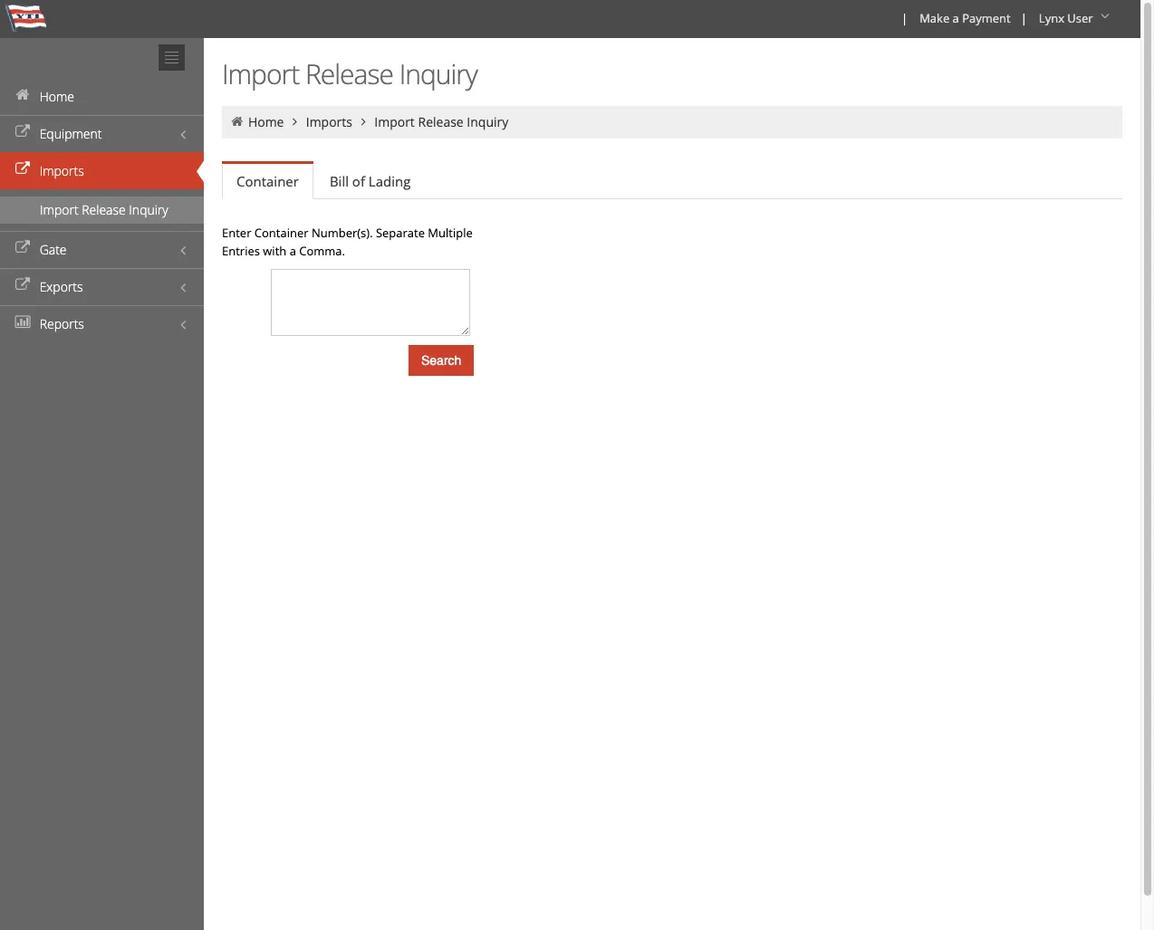 Task type: vqa. For each thing, say whether or not it's contained in the screenshot.
right closed
no



Task type: describe. For each thing, give the bounding box(es) containing it.
external link image for exports
[[14, 279, 32, 292]]

multiple
[[428, 225, 473, 241]]

gate
[[40, 241, 67, 258]]

user
[[1068, 10, 1094, 26]]

exports link
[[0, 268, 204, 305]]

external link image for equipment
[[14, 126, 32, 139]]

home image
[[14, 89, 32, 102]]

container inside the enter container number(s).  separate multiple entries with a comma.
[[255, 225, 309, 241]]

import release inquiry for the bottom import release inquiry link
[[40, 201, 168, 218]]

2 | from the left
[[1021, 10, 1028, 26]]

0 vertical spatial import release inquiry
[[222, 55, 477, 92]]

0 horizontal spatial home
[[40, 88, 74, 105]]

separate
[[376, 225, 425, 241]]

reports
[[40, 315, 84, 333]]

lynx user link
[[1031, 0, 1121, 38]]

0 vertical spatial import
[[222, 55, 299, 92]]

0 vertical spatial imports link
[[306, 113, 353, 131]]

payment
[[963, 10, 1011, 26]]

make a payment
[[920, 10, 1011, 26]]

1 vertical spatial imports
[[40, 162, 84, 179]]

search
[[421, 353, 462, 368]]

enter container number(s).  separate multiple entries with a comma.
[[222, 225, 473, 259]]

inquiry for the right import release inquiry link
[[467, 113, 509, 131]]

external link image for gate
[[14, 242, 32, 255]]

of
[[352, 172, 365, 190]]

2 horizontal spatial release
[[418, 113, 464, 131]]

make a payment link
[[912, 0, 1018, 38]]

exports
[[40, 278, 83, 295]]

2 angle right image from the left
[[356, 115, 371, 128]]

inquiry for the bottom import release inquiry link
[[129, 201, 168, 218]]

1 horizontal spatial home link
[[248, 113, 284, 131]]

a inside the enter container number(s).  separate multiple entries with a comma.
[[290, 243, 296, 259]]

import release inquiry for the right import release inquiry link
[[375, 113, 509, 131]]

1 angle right image from the left
[[287, 115, 303, 128]]



Task type: locate. For each thing, give the bounding box(es) containing it.
1 external link image from the top
[[14, 163, 32, 176]]

a
[[953, 10, 960, 26], [290, 243, 296, 259]]

imports
[[306, 113, 353, 131], [40, 162, 84, 179]]

external link image up bar chart icon
[[14, 279, 32, 292]]

1 external link image from the top
[[14, 126, 32, 139]]

1 horizontal spatial home
[[248, 113, 284, 131]]

1 vertical spatial import
[[375, 113, 415, 131]]

| left "lynx"
[[1021, 10, 1028, 26]]

2 vertical spatial import
[[40, 201, 78, 218]]

home image
[[229, 115, 245, 128]]

angle right image
[[287, 115, 303, 128], [356, 115, 371, 128]]

home right home image at left
[[248, 113, 284, 131]]

1 vertical spatial home
[[248, 113, 284, 131]]

import up lading
[[375, 113, 415, 131]]

1 horizontal spatial imports
[[306, 113, 353, 131]]

0 horizontal spatial angle right image
[[287, 115, 303, 128]]

1 vertical spatial imports link
[[0, 152, 204, 189]]

0 vertical spatial a
[[953, 10, 960, 26]]

0 horizontal spatial imports link
[[0, 152, 204, 189]]

external link image inside imports link
[[14, 163, 32, 176]]

lading
[[369, 172, 411, 190]]

with
[[263, 243, 287, 259]]

0 horizontal spatial import
[[40, 201, 78, 218]]

2 vertical spatial import release inquiry
[[40, 201, 168, 218]]

a right 'with'
[[290, 243, 296, 259]]

1 horizontal spatial import
[[222, 55, 299, 92]]

1 horizontal spatial import release inquiry link
[[375, 113, 509, 131]]

enter
[[222, 225, 251, 241]]

home
[[40, 88, 74, 105], [248, 113, 284, 131]]

import up home image at left
[[222, 55, 299, 92]]

| left the make
[[902, 10, 908, 26]]

bill
[[330, 172, 349, 190]]

0 vertical spatial import release inquiry link
[[375, 113, 509, 131]]

imports link
[[306, 113, 353, 131], [0, 152, 204, 189]]

0 vertical spatial external link image
[[14, 163, 32, 176]]

2 vertical spatial inquiry
[[129, 201, 168, 218]]

1 vertical spatial release
[[418, 113, 464, 131]]

container up 'with'
[[255, 225, 309, 241]]

0 horizontal spatial imports
[[40, 162, 84, 179]]

1 vertical spatial import release inquiry link
[[0, 197, 204, 224]]

import release inquiry
[[222, 55, 477, 92], [375, 113, 509, 131], [40, 201, 168, 218]]

import up gate
[[40, 201, 78, 218]]

bill of lading link
[[315, 163, 425, 199]]

1 vertical spatial inquiry
[[467, 113, 509, 131]]

0 horizontal spatial home link
[[0, 78, 204, 115]]

0 vertical spatial imports
[[306, 113, 353, 131]]

|
[[902, 10, 908, 26], [1021, 10, 1028, 26]]

home link
[[0, 78, 204, 115], [248, 113, 284, 131]]

0 horizontal spatial a
[[290, 243, 296, 259]]

angle right image up of on the top
[[356, 115, 371, 128]]

0 horizontal spatial release
[[82, 201, 126, 218]]

external link image down home icon
[[14, 163, 32, 176]]

0 vertical spatial external link image
[[14, 126, 32, 139]]

1 horizontal spatial |
[[1021, 10, 1028, 26]]

import
[[222, 55, 299, 92], [375, 113, 415, 131], [40, 201, 78, 218]]

2 horizontal spatial import
[[375, 113, 415, 131]]

external link image inside the equipment link
[[14, 126, 32, 139]]

external link image inside exports link
[[14, 279, 32, 292]]

1 horizontal spatial imports link
[[306, 113, 353, 131]]

imports link down the equipment on the top of page
[[0, 152, 204, 189]]

1 vertical spatial a
[[290, 243, 296, 259]]

2 external link image from the top
[[14, 242, 32, 255]]

external link image inside "gate" link
[[14, 242, 32, 255]]

lynx
[[1039, 10, 1065, 26]]

a right the make
[[953, 10, 960, 26]]

1 vertical spatial import release inquiry
[[375, 113, 509, 131]]

search button
[[409, 345, 474, 376]]

container link
[[222, 164, 314, 199]]

angle right image right home image at left
[[287, 115, 303, 128]]

angle down image
[[1097, 10, 1115, 23]]

equipment link
[[0, 115, 204, 152]]

container
[[237, 172, 299, 190], [255, 225, 309, 241]]

2 vertical spatial release
[[82, 201, 126, 218]]

import release inquiry link
[[375, 113, 509, 131], [0, 197, 204, 224]]

1 horizontal spatial angle right image
[[356, 115, 371, 128]]

1 horizontal spatial a
[[953, 10, 960, 26]]

0 vertical spatial home
[[40, 88, 74, 105]]

1 horizontal spatial release
[[305, 55, 393, 92]]

gate link
[[0, 231, 204, 268]]

0 vertical spatial inquiry
[[399, 55, 477, 92]]

lynx user
[[1039, 10, 1094, 26]]

home link right home image at left
[[248, 113, 284, 131]]

comma.
[[299, 243, 345, 259]]

bar chart image
[[14, 316, 32, 329]]

container up the enter
[[237, 172, 299, 190]]

imports up bill
[[306, 113, 353, 131]]

1 vertical spatial external link image
[[14, 242, 32, 255]]

home link up the equipment on the top of page
[[0, 78, 204, 115]]

0 vertical spatial release
[[305, 55, 393, 92]]

external link image for imports
[[14, 163, 32, 176]]

1 | from the left
[[902, 10, 908, 26]]

home right home icon
[[40, 88, 74, 105]]

1 vertical spatial container
[[255, 225, 309, 241]]

0 vertical spatial container
[[237, 172, 299, 190]]

number(s).
[[312, 225, 373, 241]]

external link image
[[14, 126, 32, 139], [14, 242, 32, 255]]

0 horizontal spatial import release inquiry link
[[0, 197, 204, 224]]

imports down the equipment on the top of page
[[40, 162, 84, 179]]

imports link up bill
[[306, 113, 353, 131]]

entries
[[222, 243, 260, 259]]

import release inquiry link up "gate" link
[[0, 197, 204, 224]]

import release inquiry link up lading
[[375, 113, 509, 131]]

equipment
[[40, 125, 102, 142]]

external link image
[[14, 163, 32, 176], [14, 279, 32, 292]]

2 external link image from the top
[[14, 279, 32, 292]]

1 vertical spatial external link image
[[14, 279, 32, 292]]

make
[[920, 10, 950, 26]]

inquiry
[[399, 55, 477, 92], [467, 113, 509, 131], [129, 201, 168, 218]]

external link image down home icon
[[14, 126, 32, 139]]

reports link
[[0, 305, 204, 343]]

None text field
[[271, 269, 470, 336]]

release
[[305, 55, 393, 92], [418, 113, 464, 131], [82, 201, 126, 218]]

0 horizontal spatial |
[[902, 10, 908, 26]]

external link image left gate
[[14, 242, 32, 255]]

bill of lading
[[330, 172, 411, 190]]



